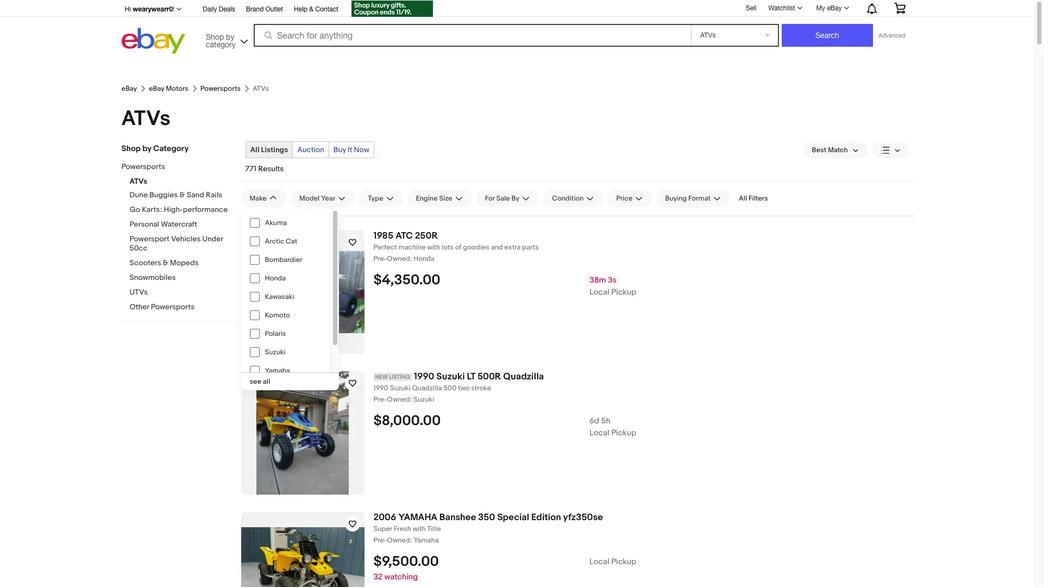 Task type: describe. For each thing, give the bounding box(es) containing it.
: inside the 2006 yamaha banshee 350 special edition yfz350se super fresh with title pre-owned : yamaha
[[410, 536, 412, 545]]

all for all listings
[[250, 145, 260, 154]]

arctic cat
[[265, 237, 298, 246]]

powersports for powersports
[[201, 84, 241, 93]]

none submit inside banner
[[782, 24, 874, 47]]

my
[[817, 4, 826, 12]]

shop by category
[[122, 144, 189, 154]]

1985 atc 250r image
[[241, 251, 365, 333]]

atvs inside "powersports atvs dune buggies & sand rails go karts: high-performance personal watercraft powersport vehicles under 50cc scooters & mopeds snowmobiles utvs other powersports"
[[130, 177, 147, 186]]

6d
[[590, 416, 600, 426]]

your shopping cart image
[[894, 3, 907, 14]]

akuma link
[[241, 214, 331, 232]]

go
[[130, 205, 140, 214]]

pre- inside the 2006 yamaha banshee 350 special edition yfz350se super fresh with title pre-owned : yamaha
[[374, 536, 387, 545]]

brand
[[246, 5, 264, 13]]

atc
[[396, 231, 413, 241]]

bombardier
[[265, 256, 303, 264]]

rails
[[206, 190, 223, 200]]

performance
[[183, 205, 228, 214]]

local pickup 32 watching
[[374, 557, 637, 582]]

1985 atc 250r link
[[374, 231, 914, 242]]

contact
[[315, 5, 339, 13]]

auction
[[298, 145, 324, 154]]

watercraft
[[161, 220, 197, 229]]

250r
[[415, 231, 438, 241]]

2006 yamaha banshee 350 special edition yfz350se image
[[241, 528, 365, 587]]

Perfect machine with lots of goodies and extra parts text field
[[374, 243, 914, 252]]

watchlist
[[769, 4, 796, 12]]

all listings
[[250, 145, 288, 154]]

none text field containing pre-owned
[[374, 254, 914, 264]]

and
[[491, 243, 503, 252]]

yfz350se
[[563, 512, 603, 523]]

771
[[245, 164, 257, 173]]

snowmobiles link
[[130, 273, 233, 283]]

350
[[478, 512, 495, 523]]

advanced link
[[874, 24, 911, 46]]

2006 yamaha banshee 350 special edition yfz350se super fresh with title pre-owned : yamaha
[[374, 512, 603, 545]]

yamaha inside "link"
[[265, 366, 290, 375]]

38m 3s local pickup
[[590, 275, 637, 297]]

watchlist link
[[763, 2, 808, 15]]

1 horizontal spatial &
[[180, 190, 185, 200]]

make button
[[241, 190, 286, 207]]

2006
[[374, 512, 397, 523]]

: inside new listing 1990 suzuki lt 500r quadzilla 1990 suzuki quadzilla 500 two stroke pre-owned : suzuki
[[410, 395, 412, 404]]

5h
[[601, 416, 611, 426]]

mopeds
[[170, 258, 199, 267]]

powersport
[[130, 234, 170, 244]]

akuma
[[265, 219, 287, 227]]

kawasaki link
[[241, 288, 331, 306]]

of
[[456, 243, 462, 252]]

38m
[[590, 275, 606, 285]]

suzuki up $8,000.00
[[414, 395, 435, 404]]

all
[[263, 377, 270, 386]]

vehicles
[[171, 234, 201, 244]]

brand outlet link
[[246, 4, 283, 16]]

1 vertical spatial powersports link
[[122, 162, 225, 172]]

tap to watch item - 1990 suzuki lt 500r quadzilla image
[[345, 376, 360, 391]]

suzuki up 500
[[437, 371, 465, 382]]

2 vertical spatial powersports
[[151, 302, 195, 312]]

local inside local pickup 32 watching
[[590, 557, 610, 567]]

my ebay link
[[811, 2, 854, 15]]

local for $4,350.00
[[590, 287, 610, 297]]

listing
[[389, 373, 411, 381]]

honda link
[[241, 269, 331, 288]]

32
[[374, 572, 383, 582]]

771 results
[[245, 164, 284, 173]]

motors
[[166, 84, 189, 93]]

see all button
[[241, 373, 339, 390]]

Super Fresh with Title text field
[[374, 524, 914, 534]]

1990 suzuki lt 500r quadzilla image
[[257, 371, 349, 495]]

results
[[258, 164, 284, 173]]

yamaha inside the 2006 yamaha banshee 350 special edition yfz350se super fresh with title pre-owned : yamaha
[[414, 536, 439, 545]]

tap to watch item - 1985 atc 250r image
[[345, 235, 360, 250]]

1985
[[374, 231, 394, 241]]

komoto link
[[241, 306, 331, 325]]

high-
[[164, 205, 183, 214]]

pickup for $4,350.00
[[612, 287, 637, 297]]

1990 Suzuki Quadzilla 500 two stroke text field
[[374, 384, 914, 393]]

dune buggies & sand rails link
[[130, 190, 233, 201]]

50cc
[[130, 244, 148, 253]]

with inside the 2006 yamaha banshee 350 special edition yfz350se super fresh with title pre-owned : yamaha
[[413, 524, 426, 533]]

1985 atc 250r perfect machine with lots of goodies and extra parts pre-owned : honda
[[374, 231, 539, 263]]

daily deals link
[[203, 4, 235, 16]]

by
[[143, 144, 151, 154]]

ebay for ebay motors
[[149, 84, 164, 93]]

local for $8,000.00
[[590, 428, 610, 438]]

account navigation
[[122, 0, 914, 18]]

arctic
[[265, 237, 284, 246]]

2 vertical spatial &
[[163, 258, 168, 267]]

: inside 1985 atc 250r perfect machine with lots of goodies and extra parts pre-owned : honda
[[410, 254, 412, 263]]

powersport vehicles under 50cc link
[[130, 234, 233, 254]]

dune
[[130, 190, 148, 200]]

make
[[250, 194, 267, 203]]

suzuki down 'polaris' at the left bottom of the page
[[265, 348, 286, 357]]

special
[[498, 512, 530, 523]]

powersports atvs dune buggies & sand rails go karts: high-performance personal watercraft powersport vehicles under 50cc scooters & mopeds snowmobiles utvs other powersports
[[122, 162, 228, 312]]

brand outlet
[[246, 5, 283, 13]]

stroke
[[471, 384, 492, 392]]

under
[[202, 234, 223, 244]]

deals
[[219, 5, 235, 13]]

powersports for powersports atvs dune buggies & sand rails go karts: high-performance personal watercraft powersport vehicles under 50cc scooters & mopeds snowmobiles utvs other powersports
[[122, 162, 165, 171]]

2006 yamaha banshee 350 special edition yfz350se link
[[374, 512, 914, 523]]



Task type: vqa. For each thing, say whether or not it's contained in the screenshot.
Other
yes



Task type: locate. For each thing, give the bounding box(es) containing it.
1 vertical spatial owned
[[387, 395, 410, 404]]

shop
[[122, 144, 141, 154]]

help & contact
[[294, 5, 339, 13]]

2 vertical spatial pickup
[[612, 557, 637, 567]]

atvs up by
[[122, 106, 171, 132]]

perfect
[[374, 243, 397, 252]]

daily
[[203, 5, 217, 13]]

filters
[[749, 194, 769, 203]]

None text field
[[374, 395, 914, 404], [374, 536, 914, 545], [374, 395, 914, 404], [374, 536, 914, 545]]

$9,500.00
[[374, 553, 439, 570]]

snowmobiles
[[130, 273, 176, 282]]

with down 250r
[[428, 243, 441, 252]]

honda up kawasaki
[[265, 274, 286, 283]]

listings
[[261, 145, 288, 154]]

powersports link right motors
[[201, 84, 241, 93]]

3 : from the top
[[410, 536, 412, 545]]

super
[[374, 524, 392, 533]]

1 vertical spatial local
[[590, 428, 610, 438]]

powersports down utvs 'link'
[[151, 302, 195, 312]]

tap to watch item - 2006 yamaha banshee 350 special edition yfz350se image
[[345, 516, 360, 532]]

it
[[348, 145, 353, 154]]

1 horizontal spatial honda
[[414, 254, 435, 263]]

ebay for ebay
[[122, 84, 137, 93]]

1990 right listing
[[414, 371, 435, 382]]

2 owned from the top
[[387, 395, 410, 404]]

1 vertical spatial atvs
[[130, 177, 147, 186]]

powersports link down category
[[122, 162, 225, 172]]

ebay
[[828, 4, 842, 12], [122, 84, 137, 93], [149, 84, 164, 93]]

0 horizontal spatial with
[[413, 524, 426, 533]]

pickup inside local pickup 32 watching
[[612, 557, 637, 567]]

powersports right motors
[[201, 84, 241, 93]]

extra
[[505, 243, 521, 252]]

pre- inside new listing 1990 suzuki lt 500r quadzilla 1990 suzuki quadzilla 500 two stroke pre-owned : suzuki
[[374, 395, 387, 404]]

0 vertical spatial honda
[[414, 254, 435, 263]]

local down yfz350se
[[590, 557, 610, 567]]

see all
[[250, 377, 270, 386]]

0 horizontal spatial 1990
[[374, 384, 388, 392]]

quadzilla
[[504, 371, 544, 382], [412, 384, 442, 392]]

1 horizontal spatial all
[[739, 194, 748, 203]]

banner containing sell
[[122, 0, 914, 71]]

yamaha down 'title'
[[414, 536, 439, 545]]

polaris link
[[241, 325, 331, 343]]

1 vertical spatial with
[[413, 524, 426, 533]]

pickup for $8,000.00
[[612, 428, 637, 438]]

2 horizontal spatial ebay
[[828, 4, 842, 12]]

pickup down "1990 suzuki quadzilla 500 two stroke" text field
[[612, 428, 637, 438]]

yamaha
[[265, 366, 290, 375], [414, 536, 439, 545]]

pickup inside "38m 3s local pickup"
[[612, 287, 637, 297]]

buy
[[334, 145, 346, 154]]

2 pre- from the top
[[374, 395, 387, 404]]

all up the 771 at the top left of the page
[[250, 145, 260, 154]]

0 vertical spatial with
[[428, 243, 441, 252]]

suzuki
[[265, 348, 286, 357], [437, 371, 465, 382], [390, 384, 411, 392], [414, 395, 435, 404]]

3 owned from the top
[[387, 536, 410, 545]]

2 vertical spatial local
[[590, 557, 610, 567]]

with
[[428, 243, 441, 252], [413, 524, 426, 533]]

scooters & mopeds link
[[130, 258, 233, 269]]

honda down machine
[[414, 254, 435, 263]]

honda
[[414, 254, 435, 263], [265, 274, 286, 283]]

0 horizontal spatial quadzilla
[[412, 384, 442, 392]]

sell
[[746, 4, 757, 12]]

ebay left ebay motors link at the left top of page
[[122, 84, 137, 93]]

owned inside the 2006 yamaha banshee 350 special edition yfz350se super fresh with title pre-owned : yamaha
[[387, 536, 410, 545]]

2 : from the top
[[410, 395, 412, 404]]

honda inside 1985 atc 250r perfect machine with lots of goodies and extra parts pre-owned : honda
[[414, 254, 435, 263]]

pre- down super
[[374, 536, 387, 545]]

all filters button
[[735, 190, 773, 207]]

owned down listing
[[387, 395, 410, 404]]

kawasaki
[[265, 292, 294, 301]]

6d 5h local pickup
[[590, 416, 637, 438]]

0 vertical spatial &
[[309, 5, 314, 13]]

1 vertical spatial :
[[410, 395, 412, 404]]

: down machine
[[410, 254, 412, 263]]

2 local from the top
[[590, 428, 610, 438]]

1 horizontal spatial ebay
[[149, 84, 164, 93]]

suzuki down listing
[[390, 384, 411, 392]]

title
[[428, 524, 441, 533]]

0 horizontal spatial yamaha
[[265, 366, 290, 375]]

&
[[309, 5, 314, 13], [180, 190, 185, 200], [163, 258, 168, 267]]

local down 38m
[[590, 287, 610, 297]]

cat
[[286, 237, 298, 246]]

powersports down by
[[122, 162, 165, 171]]

new listing 1990 suzuki lt 500r quadzilla 1990 suzuki quadzilla 500 two stroke pre-owned : suzuki
[[374, 371, 544, 404]]

None submit
[[782, 24, 874, 47]]

& right help on the left top of the page
[[309, 5, 314, 13]]

see
[[250, 377, 262, 386]]

with down yamaha
[[413, 524, 426, 533]]

1 vertical spatial honda
[[265, 274, 286, 283]]

1 local from the top
[[590, 287, 610, 297]]

3 local from the top
[[590, 557, 610, 567]]

0 vertical spatial pre-
[[374, 254, 387, 263]]

atvs
[[122, 106, 171, 132], [130, 177, 147, 186]]

pickup down 3s
[[612, 287, 637, 297]]

500
[[444, 384, 457, 392]]

ebay inside account navigation
[[828, 4, 842, 12]]

0 horizontal spatial &
[[163, 258, 168, 267]]

now
[[354, 145, 370, 154]]

0 vertical spatial :
[[410, 254, 412, 263]]

& inside account navigation
[[309, 5, 314, 13]]

1 vertical spatial all
[[739, 194, 748, 203]]

1990 down new
[[374, 384, 388, 392]]

utvs link
[[130, 288, 233, 298]]

all left filters
[[739, 194, 748, 203]]

500r
[[478, 371, 501, 382]]

banshee
[[440, 512, 476, 523]]

2 pickup from the top
[[612, 428, 637, 438]]

0 vertical spatial powersports link
[[201, 84, 241, 93]]

0 vertical spatial atvs
[[122, 106, 171, 132]]

0 vertical spatial pickup
[[612, 287, 637, 297]]

all inside button
[[739, 194, 748, 203]]

0 horizontal spatial honda
[[265, 274, 286, 283]]

2 horizontal spatial &
[[309, 5, 314, 13]]

$4,350.00
[[374, 272, 441, 289]]

pre- down perfect
[[374, 254, 387, 263]]

other powersports link
[[130, 302, 233, 313]]

daily deals
[[203, 5, 235, 13]]

bombardier link
[[241, 251, 331, 269]]

arctic cat link
[[241, 232, 331, 251]]

1 owned from the top
[[387, 254, 410, 263]]

2 vertical spatial :
[[410, 536, 412, 545]]

None text field
[[374, 254, 914, 264]]

atvs up dune
[[130, 177, 147, 186]]

1 horizontal spatial yamaha
[[414, 536, 439, 545]]

0 horizontal spatial all
[[250, 145, 260, 154]]

machine
[[399, 243, 426, 252]]

0 vertical spatial quadzilla
[[504, 371, 544, 382]]

1 horizontal spatial quadzilla
[[504, 371, 544, 382]]

2 vertical spatial pre-
[[374, 536, 387, 545]]

personal watercraft link
[[130, 220, 233, 230]]

lots
[[442, 243, 454, 252]]

lt
[[467, 371, 476, 382]]

yamaha up all
[[265, 366, 290, 375]]

pickup down the super fresh with title text field
[[612, 557, 637, 567]]

buy it now link
[[329, 142, 374, 158]]

watching
[[385, 572, 418, 582]]

with inside 1985 atc 250r perfect machine with lots of goodies and extra parts pre-owned : honda
[[428, 243, 441, 252]]

1 vertical spatial quadzilla
[[412, 384, 442, 392]]

: up $8,000.00
[[410, 395, 412, 404]]

goodies
[[463, 243, 490, 252]]

: down fresh
[[410, 536, 412, 545]]

get the coupon image
[[352, 1, 433, 17]]

1 pickup from the top
[[612, 287, 637, 297]]

1 pre- from the top
[[374, 254, 387, 263]]

ebay right the my
[[828, 4, 842, 12]]

pickup inside 6d 5h local pickup
[[612, 428, 637, 438]]

0 vertical spatial owned
[[387, 254, 410, 263]]

1 : from the top
[[410, 254, 412, 263]]

all listings link
[[246, 142, 293, 158]]

auction link
[[293, 142, 329, 158]]

edition
[[532, 512, 561, 523]]

0 vertical spatial local
[[590, 287, 610, 297]]

0 vertical spatial 1990
[[414, 371, 435, 382]]

1 horizontal spatial with
[[428, 243, 441, 252]]

3 pickup from the top
[[612, 557, 637, 567]]

yamaha
[[399, 512, 438, 523]]

fresh
[[394, 524, 411, 533]]

polaris
[[265, 329, 286, 338]]

ebay left motors
[[149, 84, 164, 93]]

1 vertical spatial pickup
[[612, 428, 637, 438]]

3 pre- from the top
[[374, 536, 387, 545]]

0 vertical spatial all
[[250, 145, 260, 154]]

local inside "38m 3s local pickup"
[[590, 287, 610, 297]]

1 vertical spatial yamaha
[[414, 536, 439, 545]]

komoto
[[265, 311, 290, 320]]

powersports
[[201, 84, 241, 93], [122, 162, 165, 171], [151, 302, 195, 312]]

1 vertical spatial 1990
[[374, 384, 388, 392]]

all for all filters
[[739, 194, 748, 203]]

1 vertical spatial powersports
[[122, 162, 165, 171]]

ebay motors link
[[149, 84, 189, 93]]

1 vertical spatial &
[[180, 190, 185, 200]]

& left sand
[[180, 190, 185, 200]]

owned inside new listing 1990 suzuki lt 500r quadzilla 1990 suzuki quadzilla 500 two stroke pre-owned : suzuki
[[387, 395, 410, 404]]

1 horizontal spatial 1990
[[414, 371, 435, 382]]

advanced
[[879, 32, 906, 39]]

banner
[[122, 0, 914, 71]]

pre-
[[374, 254, 387, 263], [374, 395, 387, 404], [374, 536, 387, 545]]

0 vertical spatial yamaha
[[265, 366, 290, 375]]

all
[[250, 145, 260, 154], [739, 194, 748, 203]]

karts:
[[142, 205, 162, 214]]

1 vertical spatial pre-
[[374, 395, 387, 404]]

pre- down new
[[374, 395, 387, 404]]

personal
[[130, 220, 159, 229]]

0 horizontal spatial ebay
[[122, 84, 137, 93]]

local
[[590, 287, 610, 297], [590, 428, 610, 438], [590, 557, 610, 567]]

2 vertical spatial owned
[[387, 536, 410, 545]]

local down 6d
[[590, 428, 610, 438]]

local inside 6d 5h local pickup
[[590, 428, 610, 438]]

quadzilla left 500
[[412, 384, 442, 392]]

0 vertical spatial powersports
[[201, 84, 241, 93]]

pre- inside 1985 atc 250r perfect machine with lots of goodies and extra parts pre-owned : honda
[[374, 254, 387, 263]]

& left mopeds
[[163, 258, 168, 267]]

yamaha link
[[241, 362, 331, 380]]

$8,000.00
[[374, 413, 441, 429]]

owned down fresh
[[387, 536, 410, 545]]

owned inside 1985 atc 250r perfect machine with lots of goodies and extra parts pre-owned : honda
[[387, 254, 410, 263]]

help
[[294, 5, 308, 13]]

new
[[375, 373, 388, 381]]

quadzilla right the 500r
[[504, 371, 544, 382]]

owned down perfect
[[387, 254, 410, 263]]

category
[[153, 144, 189, 154]]

3s
[[608, 275, 617, 285]]



